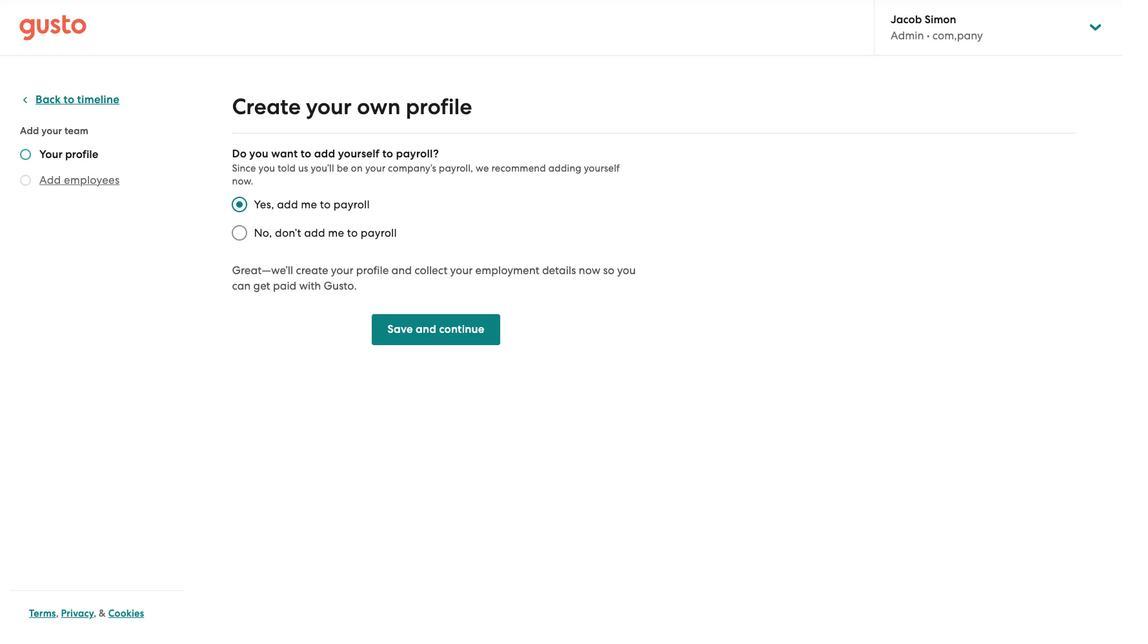 Task type: vqa. For each thing, say whether or not it's contained in the screenshot.
top 'Me'
yes



Task type: describe. For each thing, give the bounding box(es) containing it.
add employees button
[[39, 172, 120, 188]]

terms , privacy , & cookies
[[29, 608, 144, 620]]

save
[[388, 323, 413, 336]]

now
[[579, 264, 601, 277]]

add for add your team
[[20, 125, 39, 137]]

1 , from the left
[[56, 608, 59, 620]]

great—we'll
[[232, 264, 293, 277]]

don't
[[275, 227, 301, 240]]

terms
[[29, 608, 56, 620]]

so
[[603, 264, 615, 277]]

No, don't add me to payroll radio
[[226, 219, 254, 247]]

save and continue button
[[372, 314, 500, 345]]

to up company's in the top left of the page
[[383, 147, 393, 161]]

1 vertical spatial me
[[328, 227, 344, 240]]

&
[[99, 608, 106, 620]]

no, don't add me to payroll
[[254, 227, 397, 240]]

employees
[[64, 174, 120, 187]]

you'll
[[311, 163, 334, 174]]

paid
[[273, 280, 297, 293]]

to down yes, add me to payroll
[[347, 227, 358, 240]]

create
[[232, 94, 301, 120]]

cookies button
[[108, 606, 144, 622]]

2 vertical spatial add
[[304, 227, 325, 240]]

0 vertical spatial payroll
[[334, 198, 370, 211]]

profile for great—we'll create your profile and collect your employment details now so you can get paid with gusto.
[[356, 264, 389, 277]]

add your team
[[20, 125, 89, 137]]

details
[[542, 264, 576, 277]]

want
[[271, 147, 298, 161]]

do
[[232, 147, 247, 161]]

1 vertical spatial you
[[259, 163, 275, 174]]

create your own profile
[[232, 94, 472, 120]]

payroll?
[[396, 147, 439, 161]]

told
[[278, 163, 296, 174]]

profile inside list
[[65, 148, 98, 161]]

0 vertical spatial yourself
[[338, 147, 380, 161]]

team
[[64, 125, 89, 137]]

1 vertical spatial add
[[277, 198, 298, 211]]

com,pany
[[933, 29, 983, 42]]

privacy
[[61, 608, 94, 620]]

0 vertical spatial me
[[301, 198, 317, 211]]

we
[[476, 163, 489, 174]]

get
[[254, 280, 270, 293]]

home image
[[19, 15, 87, 40]]

1 vertical spatial yourself
[[584, 163, 620, 174]]

check image
[[20, 175, 31, 186]]

yes, add me to payroll
[[254, 198, 370, 211]]

your up your
[[42, 125, 62, 137]]

you inside great—we'll create your profile and collect your employment details now so you can get paid with gusto.
[[617, 264, 636, 277]]

admin
[[891, 29, 924, 42]]

add employees
[[39, 174, 120, 187]]

back to timeline button
[[20, 92, 119, 108]]

no,
[[254, 227, 272, 240]]

employment
[[476, 264, 540, 277]]

privacy link
[[61, 608, 94, 620]]

to up us
[[301, 147, 312, 161]]

Yes, add me to payroll radio
[[226, 190, 254, 219]]

gusto.
[[324, 280, 357, 293]]

and inside great—we'll create your profile and collect your employment details now so you can get paid with gusto.
[[392, 264, 412, 277]]

your
[[39, 148, 63, 161]]

on
[[351, 163, 363, 174]]

back to timeline
[[36, 93, 119, 107]]

terms link
[[29, 608, 56, 620]]

1 vertical spatial payroll
[[361, 227, 397, 240]]

your up gusto.
[[331, 264, 354, 277]]

0 vertical spatial you
[[249, 147, 269, 161]]



Task type: locate. For each thing, give the bounding box(es) containing it.
can
[[232, 280, 251, 293]]

profile
[[406, 94, 472, 120], [65, 148, 98, 161], [356, 264, 389, 277]]

1 horizontal spatial ,
[[94, 608, 96, 620]]

add up the you'll
[[314, 147, 335, 161]]

•
[[927, 29, 930, 42]]

yourself up on
[[338, 147, 380, 161]]

0 horizontal spatial ,
[[56, 608, 59, 620]]

1 vertical spatial add
[[39, 174, 61, 187]]

your right on
[[365, 163, 386, 174]]

save and continue
[[388, 323, 485, 336]]

1 horizontal spatial and
[[416, 323, 437, 336]]

continue
[[439, 323, 485, 336]]

0 horizontal spatial and
[[392, 264, 412, 277]]

2 vertical spatial you
[[617, 264, 636, 277]]

your
[[306, 94, 352, 120], [42, 125, 62, 137], [365, 163, 386, 174], [331, 264, 354, 277], [450, 264, 473, 277]]

add inside button
[[39, 174, 61, 187]]

0 horizontal spatial yourself
[[338, 147, 380, 161]]

1 horizontal spatial add
[[39, 174, 61, 187]]

1 horizontal spatial yourself
[[584, 163, 620, 174]]

jacob
[[891, 13, 922, 26]]

0 horizontal spatial me
[[301, 198, 317, 211]]

profile down "team"
[[65, 148, 98, 161]]

to up no, don't add me to payroll
[[320, 198, 331, 211]]

2 , from the left
[[94, 608, 96, 620]]

yourself
[[338, 147, 380, 161], [584, 163, 620, 174]]

add
[[20, 125, 39, 137], [39, 174, 61, 187]]

, left privacy "link"
[[56, 608, 59, 620]]

0 vertical spatial add
[[314, 147, 335, 161]]

to
[[64, 93, 74, 107], [301, 147, 312, 161], [383, 147, 393, 161], [320, 198, 331, 211], [347, 227, 358, 240]]

0 vertical spatial add
[[20, 125, 39, 137]]

company's
[[388, 163, 436, 174]]

,
[[56, 608, 59, 620], [94, 608, 96, 620]]

, left &
[[94, 608, 96, 620]]

1 horizontal spatial profile
[[356, 264, 389, 277]]

you left told
[[259, 163, 275, 174]]

own
[[357, 94, 401, 120]]

do you want to add yourself to payroll? since you told us you'll be on your company's payroll, we recommend adding yourself now.
[[232, 147, 620, 187]]

you
[[249, 147, 269, 161], [259, 163, 275, 174], [617, 264, 636, 277]]

cookies
[[108, 608, 144, 620]]

your inside 'do you want to add yourself to payroll? since you told us you'll be on your company's payroll, we recommend adding yourself now.'
[[365, 163, 386, 174]]

1 vertical spatial profile
[[65, 148, 98, 161]]

and right save
[[416, 323, 437, 336]]

simon
[[925, 13, 957, 26]]

recommend
[[492, 163, 546, 174]]

your left own at the top left
[[306, 94, 352, 120]]

create
[[296, 264, 328, 277]]

back
[[36, 93, 61, 107]]

payroll,
[[439, 163, 473, 174]]

your profile list
[[20, 148, 179, 190]]

2 vertical spatial profile
[[356, 264, 389, 277]]

profile up gusto.
[[356, 264, 389, 277]]

yourself right adding
[[584, 163, 620, 174]]

2 horizontal spatial profile
[[406, 94, 472, 120]]

adding
[[549, 163, 582, 174]]

0 horizontal spatial profile
[[65, 148, 98, 161]]

profile up payroll?
[[406, 94, 472, 120]]

add inside 'do you want to add yourself to payroll? since you told us you'll be on your company's payroll, we recommend adding yourself now.'
[[314, 147, 335, 161]]

add
[[314, 147, 335, 161], [277, 198, 298, 211], [304, 227, 325, 240]]

add right check image
[[39, 174, 61, 187]]

yes,
[[254, 198, 274, 211]]

profile inside great—we'll create your profile and collect your employment details now so you can get paid with gusto.
[[356, 264, 389, 277]]

1 horizontal spatial me
[[328, 227, 344, 240]]

your right "collect"
[[450, 264, 473, 277]]

payroll
[[334, 198, 370, 211], [361, 227, 397, 240]]

be
[[337, 163, 349, 174]]

timeline
[[77, 93, 119, 107]]

and left "collect"
[[392, 264, 412, 277]]

jacob simon admin • com,pany
[[891, 13, 983, 42]]

add for add employees
[[39, 174, 61, 187]]

1 vertical spatial and
[[416, 323, 437, 336]]

check image
[[20, 149, 31, 160]]

profile for create your own profile
[[406, 94, 472, 120]]

with
[[299, 280, 321, 293]]

and
[[392, 264, 412, 277], [416, 323, 437, 336]]

since
[[232, 163, 256, 174]]

great—we'll create your profile and collect your employment details now so you can get paid with gusto.
[[232, 264, 636, 293]]

add right don't
[[304, 227, 325, 240]]

and inside button
[[416, 323, 437, 336]]

0 horizontal spatial add
[[20, 125, 39, 137]]

add right yes,
[[277, 198, 298, 211]]

you right so
[[617, 264, 636, 277]]

to inside button
[[64, 93, 74, 107]]

your profile
[[39, 148, 98, 161]]

0 vertical spatial and
[[392, 264, 412, 277]]

collect
[[415, 264, 448, 277]]

me up no, don't add me to payroll
[[301, 198, 317, 211]]

me down yes, add me to payroll
[[328, 227, 344, 240]]

me
[[301, 198, 317, 211], [328, 227, 344, 240]]

us
[[298, 163, 308, 174]]

you right do
[[249, 147, 269, 161]]

now.
[[232, 176, 254, 187]]

add up check icon
[[20, 125, 39, 137]]

to right back
[[64, 93, 74, 107]]

0 vertical spatial profile
[[406, 94, 472, 120]]



